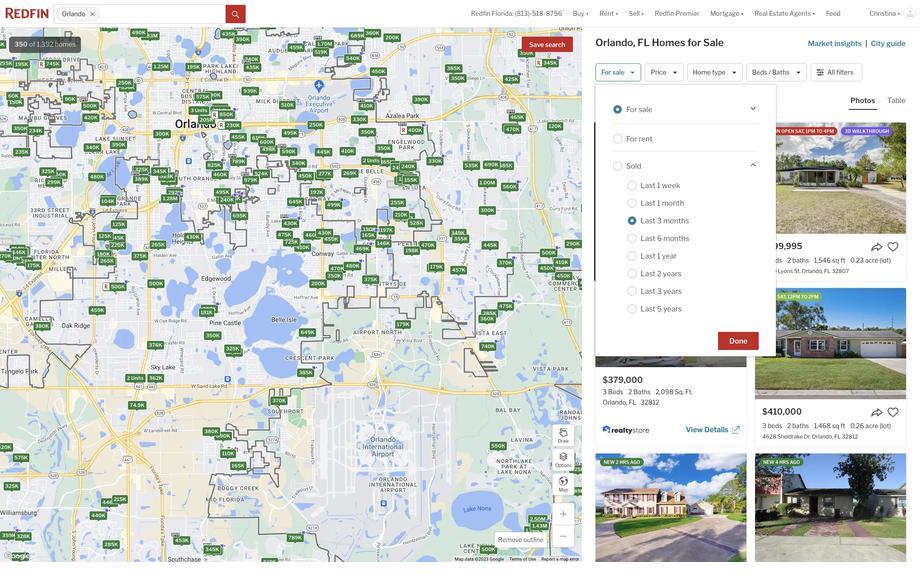Task type: locate. For each thing, give the bounding box(es) containing it.
1 horizontal spatial redfin
[[655, 10, 674, 17]]

1 vertical spatial months
[[664, 234, 689, 243]]

1.00m
[[480, 179, 495, 186]]

orlando
[[62, 10, 85, 18]]

years right 5
[[663, 305, 682, 313]]

0 vertical spatial 210k
[[395, 212, 407, 218]]

sq up the 32807
[[832, 256, 839, 264]]

560k left 690k on the right of the page
[[464, 161, 478, 168]]

1 ▾ from the left
[[586, 10, 589, 17]]

0 vertical spatial 375k
[[133, 253, 146, 259]]

0 horizontal spatial 1.70m
[[317, 41, 332, 47]]

2 baths for $410,000
[[787, 422, 809, 430]]

orlando, down "1,546"
[[802, 268, 823, 275]]

0 horizontal spatial 600k
[[260, 139, 274, 145]]

open left 12pm
[[763, 294, 776, 299]]

photo of 5005 calle de sol, orlando, fl 32819 image
[[596, 123, 747, 234]]

0 vertical spatial 265k
[[227, 196, 240, 202]]

1 for week
[[657, 181, 661, 190]]

sale left price at the top
[[613, 68, 625, 76]]

270k up 158k
[[392, 162, 406, 168]]

1.43m
[[532, 523, 547, 529]]

0 vertical spatial 385k
[[447, 65, 460, 72]]

1 horizontal spatial hrs
[[779, 459, 789, 465]]

2 acre from the top
[[866, 422, 878, 430]]

2 redfin from the left
[[655, 10, 674, 17]]

redfin open sat, 1pm to 4pm
[[763, 128, 834, 134]]

(lot) down favorite button icon
[[880, 422, 891, 430]]

1 horizontal spatial 110k
[[388, 181, 400, 187]]

1 horizontal spatial 469k
[[355, 245, 369, 252]]

▾ for buy ▾
[[586, 10, 589, 17]]

0 vertical spatial 480k
[[90, 174, 104, 180]]

1 ago from the left
[[630, 459, 640, 465]]

1 vertical spatial 330k
[[428, 158, 442, 164]]

hrs
[[620, 459, 629, 465], [779, 459, 789, 465]]

430k
[[283, 220, 297, 226], [318, 230, 331, 236], [186, 234, 199, 240]]

units
[[216, 107, 229, 113], [195, 107, 207, 114], [367, 158, 379, 164], [400, 177, 413, 184], [400, 214, 413, 220], [131, 375, 143, 381]]

1,392 left homes
[[37, 40, 54, 48]]

2 units left 362k at the bottom left of page
[[127, 375, 143, 381]]

beds for $410,000
[[768, 422, 782, 430]]

months for last 3 months
[[663, 216, 689, 225]]

0 horizontal spatial 4
[[762, 256, 767, 264]]

0 vertical spatial 600k
[[260, 139, 274, 145]]

None search field
[[100, 5, 226, 23]]

months down month
[[663, 216, 689, 225]]

190k up 745k in the left top of the page
[[45, 38, 58, 44]]

1 1 from the top
[[657, 181, 661, 190]]

0 horizontal spatial 175k
[[27, 262, 40, 269]]

0 horizontal spatial 235k
[[0, 238, 12, 245]]

390k
[[236, 36, 249, 43], [414, 96, 428, 103], [112, 141, 125, 148]]

435k
[[222, 31, 235, 37], [246, 64, 259, 71]]

214k
[[11, 246, 24, 252]]

favorite button checkbox
[[887, 241, 899, 253], [887, 407, 899, 418]]

hrs for 2
[[620, 459, 629, 465]]

2 ▾ from the left
[[615, 10, 618, 17]]

415k
[[580, 280, 592, 286]]

rent
[[600, 10, 614, 17]]

christina
[[870, 10, 896, 17]]

1 vertical spatial 1,392
[[596, 94, 613, 102]]

265k
[[227, 196, 240, 202], [151, 242, 165, 248], [100, 258, 114, 264]]

270k left 225k on the left of page
[[0, 253, 11, 259]]

▾ right buy
[[586, 10, 589, 17]]

1 horizontal spatial 519k
[[314, 49, 327, 55]]

1 horizontal spatial redfin
[[763, 128, 780, 134]]

0 vertical spatial 155k
[[404, 177, 417, 183]]

1 vertical spatial 265k
[[151, 242, 165, 248]]

0 vertical spatial 490k
[[132, 30, 145, 36]]

(lot)
[[880, 256, 891, 264], [880, 422, 891, 430]]

457k
[[452, 267, 465, 273]]

mortgage
[[710, 10, 740, 17]]

495k
[[283, 130, 297, 136], [215, 189, 229, 195]]

map left data
[[455, 557, 464, 562]]

0 vertical spatial 340k
[[85, 144, 99, 150]]

0 horizontal spatial map
[[455, 557, 464, 562]]

1 horizontal spatial 180k
[[306, 172, 319, 179]]

782k
[[103, 24, 116, 30]]

last for last 3 months
[[641, 216, 656, 225]]

▾ for christina ▾
[[897, 10, 900, 17]]

ft up 32819
[[682, 256, 687, 264]]

110k down 890k
[[222, 450, 234, 457]]

2 new from the left
[[763, 459, 775, 465]]

3
[[190, 107, 194, 114], [396, 177, 399, 184], [657, 216, 662, 225], [628, 256, 632, 264], [657, 287, 662, 296], [762, 422, 767, 430]]

photo of undisclosed address, orlando, fl 32822 image
[[755, 454, 906, 562]]

favorite button checkbox up 0.26 acre (lot)
[[887, 407, 899, 418]]

years down the 2,485 sq ft at the right of page
[[663, 269, 682, 278]]

2 vertical spatial 1
[[657, 252, 661, 260]]

649k
[[301, 329, 314, 336]]

1 vertical spatial 435k
[[246, 64, 259, 71]]

2 favorite button checkbox from the top
[[887, 407, 899, 418]]

beds / baths
[[752, 68, 790, 76]]

▾ right agents at the right of page
[[812, 10, 815, 17]]

277k
[[318, 170, 331, 177]]

photo of 8520 chickasaw farms ln, orlando, fl 32825 image
[[596, 454, 747, 562]]

map down options
[[559, 487, 568, 492]]

baths up sol,
[[633, 256, 650, 264]]

table button
[[886, 96, 908, 109]]

0 vertical spatial 4
[[762, 256, 767, 264]]

395k
[[13, 554, 27, 560]]

0.23 acre (lot)
[[850, 256, 891, 264]]

1 vertical spatial 340k
[[291, 160, 305, 166]]

5 last from the top
[[641, 252, 656, 260]]

2 ago from the left
[[790, 459, 800, 465]]

sq right 1,468
[[832, 422, 839, 430]]

homes
[[55, 40, 76, 48]]

490k right 782k at the left
[[132, 30, 145, 36]]

0 vertical spatial 789k
[[232, 158, 245, 165]]

490k up 883k
[[207, 92, 220, 98]]

495k down 825k
[[215, 189, 229, 195]]

1 horizontal spatial 575k
[[196, 94, 209, 100]]

0 vertical spatial 469k
[[225, 122, 239, 128]]

insights
[[835, 39, 862, 48]]

last right de
[[641, 269, 656, 278]]

baths up st,
[[793, 256, 809, 264]]

345k
[[543, 60, 557, 66], [153, 168, 166, 175], [205, 546, 219, 553]]

3 up calle
[[628, 256, 632, 264]]

1 horizontal spatial 445k
[[483, 242, 497, 248]]

1 vertical spatial 380k
[[204, 428, 218, 435]]

0 horizontal spatial 125k
[[98, 233, 111, 239]]

2 vertical spatial for
[[626, 135, 637, 143]]

155k down '231k'
[[404, 177, 417, 183]]

new right 559k
[[604, 459, 615, 465]]

sat, left 12pm
[[777, 294, 787, 299]]

469k
[[225, 122, 239, 128], [355, 245, 369, 252]]

▾ for mortgage ▾
[[741, 10, 744, 17]]

0 vertical spatial beds
[[768, 256, 782, 264]]

options button
[[552, 449, 575, 471]]

3 units down '231k'
[[396, 177, 413, 184]]

listed
[[604, 128, 620, 134]]

8 last from the top
[[641, 305, 656, 313]]

0 vertical spatial acre
[[865, 256, 878, 264]]

498k
[[262, 146, 276, 152]]

open left 1pm
[[781, 128, 794, 134]]

1 vertical spatial to
[[801, 294, 807, 299]]

redfin left florida:
[[471, 10, 491, 17]]

524k
[[254, 171, 268, 177]]

year
[[662, 252, 677, 260]]

sq
[[674, 256, 681, 264], [832, 256, 839, 264], [832, 422, 839, 430]]

remove
[[498, 536, 522, 544]]

455k
[[231, 134, 245, 140]]

1 horizontal spatial 345k
[[205, 546, 219, 553]]

3d
[[845, 128, 851, 134]]

new down '4628'
[[763, 459, 775, 465]]

new for new 4 hrs ago
[[763, 459, 775, 465]]

1 vertical spatial 3 units
[[396, 177, 413, 184]]

1,392 down for sale button
[[596, 94, 613, 102]]

146k
[[377, 240, 390, 246], [13, 249, 25, 256]]

last down 'last 1 month'
[[641, 216, 656, 225]]

0 vertical spatial 390k
[[236, 36, 249, 43]]

acre right the 0.26
[[866, 422, 878, 430]]

2 hrs from the left
[[779, 459, 789, 465]]

265k down 220k
[[100, 258, 114, 264]]

0 horizontal spatial 470k
[[330, 266, 344, 272]]

460k down 192k
[[305, 232, 319, 238]]

0 horizontal spatial 340k
[[85, 144, 99, 150]]

2 horizontal spatial 390k
[[414, 96, 428, 103]]

map button
[[552, 473, 575, 496]]

0 horizontal spatial 146k
[[13, 249, 25, 256]]

last 5 years
[[641, 305, 682, 313]]

terms
[[509, 557, 522, 562]]

acre for $410,000
[[866, 422, 878, 430]]

1 vertical spatial 285k
[[104, 541, 118, 548]]

for
[[601, 68, 611, 76], [626, 105, 637, 114], [626, 135, 637, 143]]

last for last 5 years
[[641, 305, 656, 313]]

fl down 1,546 sq ft
[[824, 268, 831, 275]]

120k
[[549, 123, 561, 130], [400, 176, 413, 182], [400, 179, 412, 185], [102, 196, 114, 202]]

1 favorite button checkbox from the top
[[887, 241, 899, 253]]

789k
[[232, 158, 245, 165], [288, 534, 302, 541]]

110k down 158k
[[388, 181, 400, 187]]

3 left 158k
[[396, 177, 399, 184]]

1
[[657, 181, 661, 190], [657, 199, 661, 207], [657, 252, 661, 260]]

1 horizontal spatial new
[[763, 459, 775, 465]]

1 hrs from the left
[[620, 459, 629, 465]]

435k down submit search icon
[[222, 31, 235, 37]]

last 1 month
[[641, 199, 684, 207]]

5 ▾ from the left
[[812, 10, 815, 17]]

0 vertical spatial to
[[816, 128, 823, 134]]

425k up 465k
[[505, 76, 518, 82]]

last up 5005 calle de sol, orlando, fl 32819
[[641, 252, 656, 260]]

265k up 695k
[[227, 196, 240, 202]]

125k up 245k
[[112, 221, 125, 227]]

1 horizontal spatial 349k
[[451, 230, 465, 236]]

rent
[[639, 135, 653, 143]]

2 last from the top
[[641, 199, 656, 207]]

2 units down 255k at the left of page
[[396, 214, 413, 220]]

1 horizontal spatial 430k
[[283, 220, 297, 226]]

sq for $410,000
[[832, 422, 839, 430]]

0 vertical spatial 360k
[[365, 30, 379, 36]]

▾ right sell
[[641, 10, 644, 17]]

2 (lot) from the top
[[880, 422, 891, 430]]

1 horizontal spatial map
[[559, 487, 568, 492]]

0 vertical spatial years
[[663, 269, 682, 278]]

1 vertical spatial 360k
[[480, 316, 494, 322]]

walkthrough
[[852, 128, 889, 134]]

349k up the 457k
[[451, 230, 465, 236]]

540k
[[346, 55, 360, 62]]

400k
[[408, 127, 422, 133]]

years up last 5 years on the bottom of the page
[[663, 287, 682, 296]]

of for 350
[[29, 40, 35, 48]]

years for last 2 years
[[663, 269, 682, 278]]

480k
[[90, 174, 104, 180], [345, 263, 359, 269]]

market insights link
[[808, 29, 862, 49]]

1 horizontal spatial 390k
[[236, 36, 249, 43]]

1 acre from the top
[[865, 256, 878, 264]]

560k down 685k
[[503, 184, 517, 190]]

0 horizontal spatial new
[[604, 459, 615, 465]]

1 vertical spatial 740k
[[481, 343, 495, 349]]

ft
[[682, 256, 687, 264], [841, 256, 846, 264], [841, 422, 846, 430]]

sale inside for sale button
[[613, 68, 625, 76]]

155k
[[404, 177, 417, 183], [218, 196, 230, 202]]

favorite button checkbox up 0.23 acre (lot)
[[887, 241, 899, 253]]

0 vertical spatial 345k
[[543, 60, 557, 66]]

save search button
[[522, 37, 573, 52]]

(lot) down favorite button image on the right top
[[880, 256, 891, 264]]

2 baths up sheldrake at the bottom
[[787, 422, 809, 430]]

1 vertical spatial 445k
[[583, 205, 596, 211]]

beds up '4628'
[[768, 422, 782, 430]]

last down 5005 calle de sol, orlando, fl 32819
[[641, 287, 656, 296]]

(lot) for $410,000
[[880, 422, 891, 430]]

1 new from the left
[[604, 459, 615, 465]]

0 horizontal spatial 270k
[[0, 253, 11, 259]]

months
[[663, 216, 689, 225], [664, 234, 689, 243]]

units up "230k"
[[216, 107, 229, 113]]

orlando,
[[596, 37, 635, 48], [651, 268, 672, 275], [802, 268, 823, 275], [812, 433, 833, 440]]

7 last from the top
[[641, 287, 656, 296]]

499k
[[327, 202, 340, 208]]

181k
[[200, 309, 212, 316]]

▾ right mortgage on the top of the page
[[741, 10, 744, 17]]

230k
[[226, 122, 240, 128]]

1 vertical spatial 475k
[[499, 303, 512, 309]]

0 vertical spatial 285k
[[483, 310, 496, 316]]

1 vertical spatial 480k
[[345, 263, 359, 269]]

385k
[[447, 65, 460, 72], [304, 173, 317, 179], [299, 370, 312, 376]]

210k up 225k on the left of page
[[16, 248, 28, 254]]

photo of 6340 lyons st, orlando, fl 32807 image
[[755, 123, 906, 234]]

1 horizontal spatial 215k
[[114, 496, 126, 502]]

ft up 32812
[[841, 422, 846, 430]]

2 units up 205k
[[212, 107, 229, 113]]

2 vertical spatial 349k
[[570, 488, 584, 494]]

0 vertical spatial 330k
[[352, 116, 366, 123]]

last for last 1 week
[[641, 181, 656, 190]]

last left 6
[[641, 234, 656, 243]]

195k right the "1.25m"
[[187, 64, 200, 70]]

4 ▾ from the left
[[741, 10, 744, 17]]

3 1 from the top
[[657, 252, 661, 260]]

0 horizontal spatial 475k
[[278, 231, 291, 238]]

600k up 725k
[[284, 219, 298, 225]]

265k right 220k
[[151, 242, 165, 248]]

0 vertical spatial 1,392
[[37, 40, 54, 48]]

fl left 32812
[[834, 433, 841, 440]]

estate
[[769, 10, 788, 17]]

0 vertical spatial 475k
[[278, 231, 291, 238]]

(lot) for $399,995
[[880, 256, 891, 264]]

3 left 883k
[[190, 107, 194, 114]]

1 vertical spatial 370k
[[272, 398, 286, 404]]

1 redfin from the left
[[471, 10, 491, 17]]

redfin inside button
[[655, 10, 674, 17]]

1 horizontal spatial ago
[[790, 459, 800, 465]]

to
[[816, 128, 823, 134], [801, 294, 807, 299]]

map region
[[0, 14, 638, 562]]

sale up the rent
[[639, 105, 652, 114]]

units left 362k at the bottom left of page
[[131, 375, 143, 381]]

1 horizontal spatial 270k
[[392, 162, 406, 168]]

210k down 255k at the left of page
[[395, 212, 407, 218]]

premier
[[676, 10, 700, 17]]

years for last 5 years
[[663, 305, 682, 313]]

3 last from the top
[[641, 216, 656, 225]]

last for last 1 year
[[641, 252, 656, 260]]

0 vertical spatial favorite button checkbox
[[887, 241, 899, 253]]

435k up 939k
[[246, 64, 259, 71]]

last up 'last 1 month'
[[641, 181, 656, 190]]

495k up 590k
[[283, 130, 297, 136]]

198k down 255k at the left of page
[[394, 213, 407, 219]]

1 (lot) from the top
[[880, 256, 891, 264]]

0 horizontal spatial 360k
[[365, 30, 379, 36]]

2 vertical spatial 265k
[[100, 258, 114, 264]]

orlando, fl homes for sale
[[596, 37, 724, 48]]

383k
[[202, 306, 216, 312]]

last left 5
[[641, 305, 656, 313]]

3 ▾ from the left
[[641, 10, 644, 17]]

feed
[[826, 10, 841, 17]]

1 horizontal spatial 146k
[[377, 240, 390, 246]]

550k
[[491, 443, 505, 449]]

favorite button checkbox for $410,000
[[887, 407, 899, 418]]

4628 sheldrake dr, orlando, fl 32812
[[762, 433, 858, 440]]

6 last from the top
[[641, 269, 656, 278]]

1 2 baths from the top
[[787, 256, 809, 264]]

146k down 197k
[[377, 240, 390, 246]]

520k
[[0, 444, 11, 451]]

470k
[[506, 126, 519, 132], [421, 242, 435, 248], [330, 266, 344, 272]]

0 horizontal spatial for sale
[[601, 68, 625, 76]]

4 up 6340
[[762, 256, 767, 264]]

190k left 197k
[[363, 226, 376, 232]]

ft for $410,000
[[841, 422, 846, 430]]

600k up '498k' at the left top of page
[[260, 139, 274, 145]]

690k
[[484, 162, 498, 168]]

years for last 3 years
[[663, 287, 682, 296]]

sq for $399,995
[[832, 256, 839, 264]]

2 2 baths from the top
[[787, 422, 809, 430]]

195k right 295k
[[15, 61, 28, 67]]

518-
[[532, 10, 546, 17]]

200k
[[385, 34, 399, 41], [311, 280, 325, 287]]

for sale inside for sale button
[[601, 68, 625, 76]]

4 down '4628'
[[775, 459, 779, 465]]

sat, left 1pm
[[795, 128, 805, 134]]

1 horizontal spatial 740k
[[481, 343, 495, 349]]

2 vertical spatial 390k
[[112, 141, 125, 148]]

4 last from the top
[[641, 234, 656, 243]]

agents
[[790, 10, 811, 17]]

map inside map button
[[559, 487, 568, 492]]

1 last from the top
[[641, 181, 656, 190]]

979k
[[244, 177, 257, 183], [244, 177, 258, 183]]

270k
[[392, 162, 406, 168], [0, 253, 11, 259]]

0 horizontal spatial sale
[[613, 68, 625, 76]]

359k
[[2, 532, 15, 539]]

1 left week
[[657, 181, 661, 190]]

dialog
[[596, 85, 776, 356]]

340k
[[85, 144, 99, 150], [291, 160, 305, 166]]

0 horizontal spatial 430k
[[186, 234, 199, 240]]

baths up dr,
[[793, 422, 809, 430]]

6 ▾ from the left
[[897, 10, 900, 17]]

sat,
[[795, 128, 805, 134], [777, 294, 787, 299]]

draw
[[558, 438, 569, 443]]

90k
[[65, 96, 75, 102]]

0 vertical spatial for
[[601, 68, 611, 76]]

home type
[[693, 68, 726, 76]]

1 redfin from the left
[[628, 128, 646, 134]]

2 1 from the top
[[657, 199, 661, 207]]

1 vertical spatial open
[[763, 294, 776, 299]]

acre for $399,995
[[865, 256, 878, 264]]

410k
[[360, 103, 373, 109], [341, 148, 354, 154], [296, 244, 309, 251], [555, 259, 568, 266]]

2 979k from the left
[[244, 177, 258, 183]]

376k
[[149, 342, 162, 348]]

0 horizontal spatial 519k
[[214, 104, 226, 111]]

125k up 220k
[[98, 233, 111, 239]]

0 horizontal spatial 425k
[[505, 76, 518, 82]]

5005 calle de sol, orlando, fl 32819
[[603, 268, 698, 275]]

map data ©2023 google
[[455, 557, 504, 562]]

remove orlando image
[[90, 11, 95, 17]]

a
[[556, 557, 559, 562]]



Task type: vqa. For each thing, say whether or not it's contained in the screenshot.
Last 6 months last
yes



Task type: describe. For each thing, give the bounding box(es) containing it.
0 horizontal spatial 480k
[[90, 174, 104, 180]]

0 horizontal spatial 435k
[[222, 31, 235, 37]]

1 horizontal spatial 435k
[[246, 64, 259, 71]]

119k
[[405, 178, 417, 184]]

827k
[[168, 188, 181, 195]]

1 horizontal spatial 600k
[[284, 219, 298, 225]]

▾ for rent ▾
[[615, 10, 618, 17]]

(813)-
[[515, 10, 532, 17]]

1 horizontal spatial sale
[[639, 105, 652, 114]]

all filters
[[827, 68, 854, 76]]

1 horizontal spatial 210k
[[395, 212, 407, 218]]

▾ for sell ▾
[[641, 10, 644, 17]]

orlando, down 1,468
[[812, 433, 833, 440]]

1 horizontal spatial 195k
[[187, 64, 200, 70]]

6340 lyons st, orlando, fl 32807
[[762, 268, 849, 275]]

0 horizontal spatial 575k
[[14, 455, 27, 461]]

last 2 years
[[641, 269, 682, 278]]

beds for $399,995
[[768, 256, 782, 264]]

google
[[490, 557, 504, 562]]

1 vertical spatial for sale
[[626, 105, 652, 114]]

favorite button image
[[887, 407, 899, 418]]

4 beds
[[762, 256, 782, 264]]

0 horizontal spatial 3 units
[[190, 107, 207, 114]]

115k
[[399, 176, 411, 182]]

1 vertical spatial 110k
[[222, 450, 234, 457]]

3 up 6
[[657, 216, 662, 225]]

sell ▾
[[629, 10, 644, 17]]

real estate agents ▾ button
[[749, 0, 821, 27]]

ad region
[[596, 288, 747, 446]]

0 horizontal spatial open
[[763, 294, 776, 299]]

new 2 hrs ago
[[604, 459, 640, 465]]

0 vertical spatial 459k
[[289, 44, 303, 51]]

535k
[[464, 163, 478, 169]]

all filters button
[[811, 63, 862, 81]]

0 horizontal spatial 490k
[[132, 30, 145, 36]]

0 horizontal spatial 195k
[[15, 61, 28, 67]]

8756
[[546, 10, 562, 17]]

of for terms
[[523, 557, 527, 562]]

remove outline
[[498, 536, 544, 544]]

city guide link
[[871, 38, 908, 49]]

1 horizontal spatial 4
[[775, 459, 779, 465]]

362k
[[149, 375, 162, 381]]

2 horizontal spatial 430k
[[318, 230, 331, 236]]

week
[[662, 181, 680, 190]]

redfin for redfin florida: (813)-518-8756
[[471, 10, 491, 17]]

|
[[866, 39, 867, 48]]

ft for $399,995
[[841, 256, 846, 264]]

map for map data ©2023 google
[[455, 557, 464, 562]]

1 horizontal spatial 490k
[[207, 92, 220, 98]]

0 vertical spatial 270k
[[392, 162, 406, 168]]

192k
[[310, 189, 323, 195]]

1 horizontal spatial 460k
[[305, 232, 319, 238]]

1 horizontal spatial 175k
[[316, 173, 329, 179]]

google image
[[2, 550, 32, 562]]

290k
[[566, 241, 580, 247]]

1 vertical spatial 375k
[[364, 276, 377, 283]]

0 vertical spatial 349k
[[162, 177, 176, 183]]

feed button
[[821, 0, 864, 27]]

photo of 4628 sheldrake dr, orlando, fl 32812 image
[[755, 288, 906, 399]]

1 vertical spatial 270k
[[0, 253, 11, 259]]

all
[[827, 68, 835, 76]]

price
[[651, 68, 666, 76]]

homes
[[652, 37, 685, 48]]

units up 205k
[[195, 107, 207, 114]]

done button
[[718, 332, 759, 350]]

440k
[[91, 512, 105, 519]]

234k
[[29, 128, 42, 134]]

2 horizontal spatial 165k
[[381, 159, 393, 165]]

725k
[[285, 239, 298, 245]]

redfin for redfin premier
[[655, 10, 674, 17]]

units down '231k'
[[400, 177, 413, 184]]

city
[[871, 39, 885, 48]]

0.23
[[850, 256, 864, 264]]

6
[[657, 234, 662, 243]]

3 up 5
[[657, 287, 662, 296]]

baths for $410,000
[[793, 422, 809, 430]]

submit search image
[[232, 11, 239, 18]]

0 vertical spatial 110k
[[388, 181, 400, 187]]

197k
[[380, 227, 393, 234]]

favorite button checkbox for $399,995
[[887, 241, 899, 253]]

1 horizontal spatial 200k
[[385, 34, 399, 41]]

error
[[570, 557, 579, 562]]

baths
[[772, 68, 790, 76]]

1 for month
[[657, 199, 661, 207]]

1 vertical spatial 560k
[[503, 184, 517, 190]]

1 vertical spatial 789k
[[288, 534, 302, 541]]

205k
[[200, 116, 213, 123]]

sq right 2,485
[[674, 256, 681, 264]]

0 vertical spatial 575k
[[196, 94, 209, 100]]

2 vertical spatial 385k
[[299, 370, 312, 376]]

1 horizontal spatial 1.70m
[[526, 527, 540, 534]]

685k
[[499, 162, 512, 168]]

new for new 2 hrs ago
[[604, 459, 615, 465]]

0 vertical spatial open
[[781, 128, 794, 134]]

0 horizontal spatial 445k
[[316, 149, 330, 155]]

2 horizontal spatial 300k
[[480, 207, 494, 213]]

2 baths for $399,995
[[787, 256, 809, 264]]

1 horizontal spatial 475k
[[499, 303, 512, 309]]

1 horizontal spatial 340k
[[291, 160, 305, 166]]

hrs for 4
[[779, 459, 789, 465]]

1,546
[[814, 256, 831, 264]]

0 horizontal spatial to
[[801, 294, 807, 299]]

1 horizontal spatial to
[[816, 128, 823, 134]]

buy ▾
[[573, 10, 589, 17]]

1 vertical spatial 198k
[[405, 247, 418, 254]]

favorite button image
[[887, 241, 899, 253]]

150k
[[9, 99, 22, 106]]

319k
[[99, 257, 112, 263]]

1 horizontal spatial 370k
[[499, 260, 512, 266]]

last for last 6 months
[[641, 234, 656, 243]]

buy ▾ button
[[573, 0, 589, 27]]

446k
[[102, 499, 116, 505]]

570k
[[504, 124, 517, 131]]

1 horizontal spatial 265k
[[151, 242, 165, 248]]

453k
[[175, 537, 189, 544]]

0 vertical spatial 519k
[[314, 49, 327, 55]]

last for last 2 years
[[641, 269, 656, 278]]

74.9k
[[130, 402, 144, 408]]

1 horizontal spatial 190k
[[363, 226, 376, 232]]

▾ inside "dropdown button"
[[812, 10, 815, 17]]

0 vertical spatial 300k
[[121, 84, 134, 90]]

0 horizontal spatial 179k
[[397, 321, 409, 328]]

255k
[[391, 199, 404, 206]]

2 units left '231k'
[[363, 158, 379, 164]]

528k
[[409, 220, 423, 226]]

report a map error
[[542, 557, 579, 562]]

for rent
[[626, 135, 653, 143]]

photos button
[[849, 96, 886, 110]]

baths for $399,995
[[793, 256, 809, 264]]

last for last 1 month
[[641, 199, 656, 207]]

299k
[[47, 179, 60, 185]]

350 of 1,392 homes
[[14, 40, 76, 48]]

2 redfin from the left
[[763, 128, 780, 134]]

2 horizontal spatial 445k
[[583, 205, 596, 211]]

3 up '4628'
[[762, 422, 767, 430]]

427k
[[581, 283, 594, 289]]

1 vertical spatial 146k
[[13, 249, 25, 256]]

mortgage ▾ button
[[705, 0, 749, 27]]

825k
[[207, 162, 221, 168]]

last for last 3 years
[[641, 287, 656, 296]]

0 horizontal spatial 180k
[[97, 251, 110, 257]]

options
[[555, 462, 572, 468]]

2 horizontal spatial 345k
[[543, 60, 557, 66]]

369k
[[227, 349, 241, 355]]

2 horizontal spatial 470k
[[506, 126, 519, 132]]

last 6 months
[[641, 234, 689, 243]]

2 vertical spatial 470k
[[330, 266, 344, 272]]

3d walkthrough
[[845, 128, 889, 134]]

2 vertical spatial 165k
[[232, 463, 244, 469]]

1 vertical spatial 155k
[[218, 196, 230, 202]]

months for last 6 months
[[664, 234, 689, 243]]

$410,000
[[762, 407, 802, 417]]

1 vertical spatial for
[[626, 105, 637, 114]]

1 horizontal spatial 495k
[[283, 130, 297, 136]]

1 vertical spatial 175k
[[27, 262, 40, 269]]

terms of use
[[509, 557, 536, 562]]

use
[[528, 557, 536, 562]]

0 vertical spatial 146k
[[377, 240, 390, 246]]

1 for year
[[657, 252, 661, 260]]

720k
[[261, 22, 274, 28]]

0 horizontal spatial 390k
[[112, 141, 125, 148]]

fl left homes
[[638, 37, 650, 48]]

0 horizontal spatial 1,392
[[37, 40, 54, 48]]

615k
[[252, 135, 265, 141]]

4628
[[762, 433, 776, 440]]

market insights | city guide
[[808, 39, 906, 48]]

real estate agents ▾ link
[[755, 0, 815, 27]]

0 vertical spatial 198k
[[394, 213, 407, 219]]

1 horizontal spatial sat,
[[795, 128, 805, 134]]

draw button
[[552, 424, 575, 447]]

sol,
[[641, 268, 650, 275]]

terms of use link
[[509, 557, 536, 562]]

units left '231k'
[[367, 158, 379, 164]]

4pm
[[824, 128, 834, 134]]

0 horizontal spatial 330k
[[352, 116, 366, 123]]

fl down the 2,485 sq ft at the right of page
[[673, 268, 680, 275]]

1 vertical spatial 300k
[[155, 131, 169, 137]]

0 vertical spatial 190k
[[45, 38, 58, 44]]

2 horizontal spatial 349k
[[570, 488, 584, 494]]

guide
[[887, 39, 906, 48]]

outline
[[524, 536, 544, 544]]

0 horizontal spatial 345k
[[153, 168, 166, 175]]

0 horizontal spatial 285k
[[104, 541, 118, 548]]

0 horizontal spatial 200k
[[311, 280, 325, 287]]

1 979k from the left
[[244, 177, 257, 183]]

orlando, down rent ▾ dropdown button
[[596, 37, 635, 48]]

1 vertical spatial 390k
[[414, 96, 428, 103]]

1 horizontal spatial 480k
[[345, 263, 359, 269]]

0 vertical spatial 460k
[[213, 171, 227, 178]]

units down 255k at the left of page
[[400, 214, 413, 220]]

redfin premier
[[655, 10, 700, 17]]

map for map
[[559, 487, 568, 492]]

ago for new 2 hrs ago
[[630, 459, 640, 465]]

photos
[[851, 96, 875, 105]]

2 vertical spatial 380k
[[207, 548, 220, 554]]

last 1 week
[[641, 181, 680, 190]]

remove outline button
[[495, 532, 547, 548]]

2 vertical spatial 445k
[[483, 242, 497, 248]]

0 vertical spatial 235k
[[15, 149, 28, 155]]

1 vertical spatial 210k
[[16, 248, 28, 254]]

for inside for sale button
[[601, 68, 611, 76]]

0 horizontal spatial 495k
[[215, 189, 229, 195]]

real estate agents ▾
[[755, 10, 815, 17]]

0 vertical spatial 125k
[[112, 221, 125, 227]]

listed by redfin
[[604, 128, 646, 134]]

0 vertical spatial 425k
[[505, 76, 518, 82]]

2.50m
[[530, 516, 545, 522]]

590k
[[282, 148, 295, 155]]

dialog containing for sale
[[596, 85, 776, 356]]

orlando, down 2,485
[[651, 268, 672, 275]]

de
[[632, 268, 640, 275]]

report a map error link
[[542, 557, 579, 562]]

ago for new 4 hrs ago
[[790, 459, 800, 465]]

sell ▾ button
[[629, 0, 644, 27]]



